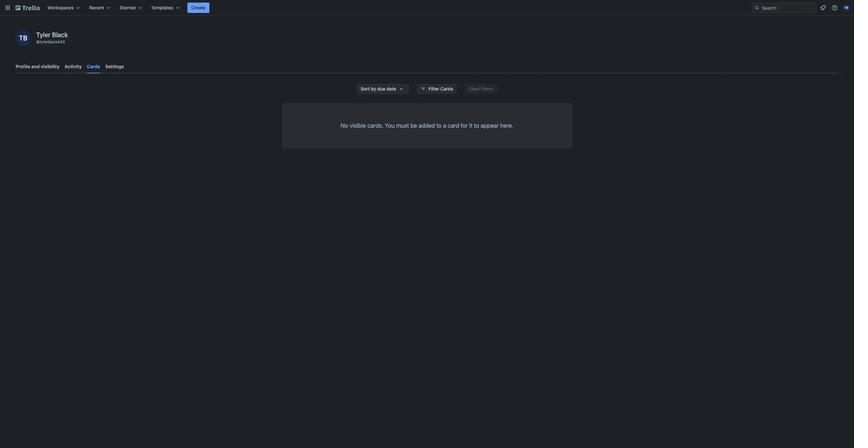 Task type: vqa. For each thing, say whether or not it's contained in the screenshot.
Recent
yes



Task type: describe. For each thing, give the bounding box(es) containing it.
search image
[[755, 5, 760, 10]]

no
[[341, 122, 348, 129]]

visibility
[[41, 64, 59, 69]]

0 horizontal spatial cards
[[87, 64, 100, 69]]

a
[[444, 122, 447, 129]]

recent button
[[85, 3, 115, 13]]

be
[[411, 122, 417, 129]]

appear
[[481, 122, 499, 129]]

profile
[[16, 64, 30, 69]]

create
[[191, 5, 206, 10]]

tylerblack440
[[40, 39, 65, 44]]

Search field
[[760, 3, 817, 13]]

settings link
[[105, 61, 124, 72]]

workspaces button
[[44, 3, 84, 13]]

due
[[378, 86, 386, 92]]

0 vertical spatial tyler black (tylerblack440) image
[[843, 4, 851, 12]]

clear filters
[[469, 86, 494, 92]]

visible
[[350, 122, 366, 129]]

filter cards
[[429, 86, 454, 92]]

clear filters button
[[465, 84, 498, 94]]

must
[[396, 122, 409, 129]]

recent
[[89, 5, 104, 10]]

cards.
[[368, 122, 384, 129]]

no visible cards. you must be added to a card for it to appear here.
[[341, 122, 514, 129]]

tyler black @ tylerblack440
[[36, 31, 68, 44]]

starred button
[[116, 3, 146, 13]]

card
[[448, 122, 460, 129]]

filters
[[482, 86, 494, 92]]

templates button
[[147, 3, 184, 13]]

back to home image
[[16, 3, 40, 13]]

sort by due date button
[[357, 84, 409, 94]]

0 notifications image
[[820, 4, 828, 12]]

black
[[52, 31, 68, 38]]

for
[[461, 122, 468, 129]]

primary element
[[0, 0, 855, 16]]

activity link
[[65, 61, 82, 72]]



Task type: locate. For each thing, give the bounding box(es) containing it.
1 vertical spatial cards
[[441, 86, 454, 92]]

0 horizontal spatial to
[[437, 122, 442, 129]]

1 to from the left
[[437, 122, 442, 129]]

to right it
[[474, 122, 480, 129]]

tyler black (tylerblack440) image right 'open information menu' image
[[843, 4, 851, 12]]

date
[[387, 86, 396, 92]]

workspaces
[[48, 5, 74, 10]]

sort
[[361, 86, 370, 92]]

templates
[[151, 5, 173, 10]]

1 horizontal spatial to
[[474, 122, 480, 129]]

0 vertical spatial cards
[[87, 64, 100, 69]]

@
[[36, 39, 40, 44]]

and
[[31, 64, 40, 69]]

0 horizontal spatial tyler black (tylerblack440) image
[[16, 30, 31, 46]]

1 horizontal spatial tyler black (tylerblack440) image
[[843, 4, 851, 12]]

clear
[[469, 86, 480, 92]]

added
[[419, 122, 435, 129]]

open information menu image
[[832, 5, 839, 11]]

create button
[[188, 3, 210, 13]]

cards right 'filter'
[[441, 86, 454, 92]]

to
[[437, 122, 442, 129], [474, 122, 480, 129]]

tyler black (tylerblack440) image left @
[[16, 30, 31, 46]]

you
[[385, 122, 395, 129]]

it
[[470, 122, 473, 129]]

here.
[[501, 122, 514, 129]]

settings
[[105, 64, 124, 69]]

tyler
[[36, 31, 51, 38]]

to left 'a'
[[437, 122, 442, 129]]

by
[[371, 86, 377, 92]]

cards inside button
[[441, 86, 454, 92]]

sort by due date
[[361, 86, 396, 92]]

tyler black (tylerblack440) image
[[843, 4, 851, 12], [16, 30, 31, 46]]

profile and visibility link
[[16, 61, 59, 72]]

activity
[[65, 64, 82, 69]]

2 to from the left
[[474, 122, 480, 129]]

cards link
[[87, 61, 100, 73]]

1 vertical spatial tyler black (tylerblack440) image
[[16, 30, 31, 46]]

cards
[[87, 64, 100, 69], [441, 86, 454, 92]]

profile and visibility
[[16, 64, 59, 69]]

starred
[[120, 5, 136, 10]]

filter cards button
[[417, 84, 457, 94]]

filter
[[429, 86, 440, 92]]

1 horizontal spatial cards
[[441, 86, 454, 92]]

cards right activity
[[87, 64, 100, 69]]



